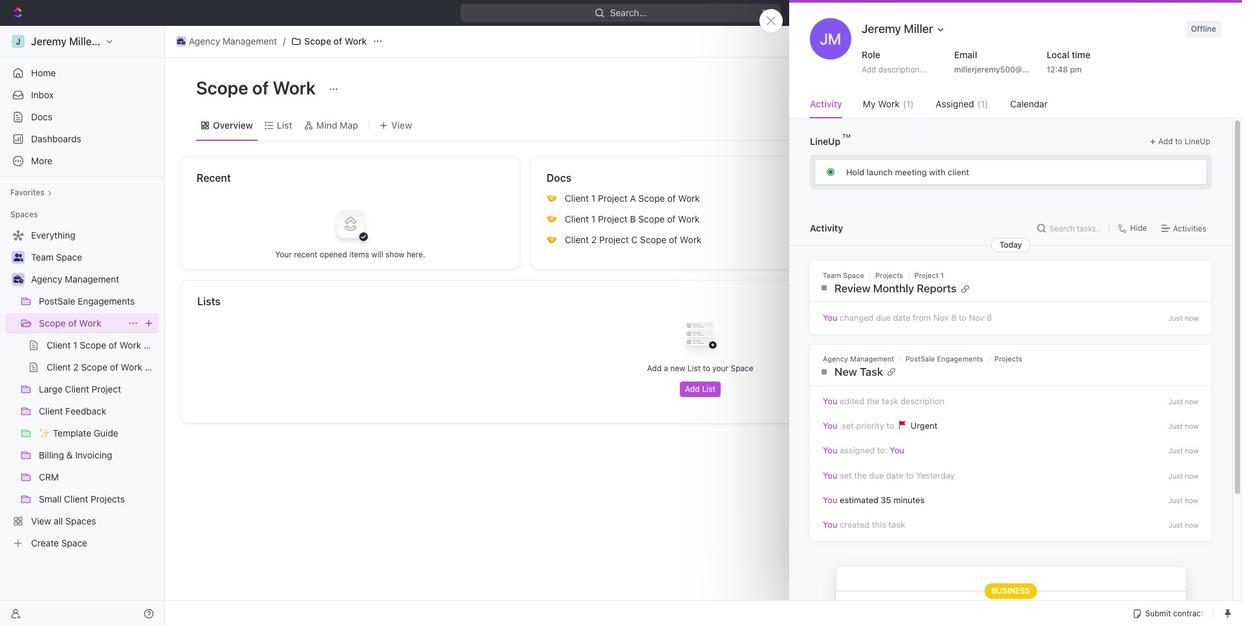 Task type: describe. For each thing, give the bounding box(es) containing it.
user group image
[[13, 254, 23, 261]]

a
[[630, 193, 636, 204]]

just now for you changed due date from nov 8 to nov 8
[[1169, 314, 1199, 322]]

you estimated 35 minutes
[[823, 495, 925, 505]]

new button
[[998, 3, 1043, 23]]

1 vertical spatial team space link
[[823, 271, 864, 280]]

large client project
[[39, 384, 121, 395]]

🤝 for client 1 project b scope of work
[[547, 214, 557, 224]]

you changed due date from nov 8 to nov 8
[[823, 313, 992, 323]]

view button
[[374, 110, 417, 140]]

0 vertical spatial team space link
[[31, 247, 157, 268]]

space for team space / projects / project 1
[[843, 271, 864, 280]]

2 for scope
[[73, 362, 79, 373]]

1 vertical spatial date
[[886, 470, 904, 480]]

hold launch meeting with client link
[[815, 160, 1207, 184]]

inbox
[[31, 89, 54, 100]]

you assigned to: you
[[823, 445, 904, 456]]

guide
[[94, 428, 118, 439]]

to:
[[877, 445, 888, 456]]

today
[[1000, 240, 1022, 250]]

lineup inside dropdown button
[[1185, 136, 1211, 146]]

crm
[[39, 472, 59, 483]]

2 for project
[[591, 234, 597, 245]]

35
[[881, 495, 891, 505]]

🤝 for client 2 project c scope of work
[[547, 235, 557, 245]]

add a new list to your space
[[647, 364, 754, 373]]

role add description...
[[862, 49, 927, 74]]

1 8 from the left
[[951, 313, 957, 323]]

add for add a new list to your space
[[647, 364, 662, 373]]

client 1 scope of work docs link
[[47, 335, 165, 356]]

you for you assigned to: you
[[823, 445, 838, 456]]

edited
[[840, 396, 865, 406]]

the for task
[[867, 396, 880, 406]]

billing & invoicing
[[39, 450, 112, 461]]

new for new
[[1016, 7, 1035, 18]]

task
[[860, 365, 883, 378]]

add description... button
[[857, 62, 942, 78]]

crm link
[[39, 467, 157, 488]]

add for add to lineup
[[1159, 136, 1173, 146]]

a
[[664, 364, 668, 373]]

0:02:42 button
[[1101, 5, 1165, 21]]

client inside 'link'
[[64, 494, 88, 505]]

add list
[[685, 384, 716, 394]]

2 (1) from the left
[[978, 98, 988, 109]]

j
[[16, 37, 20, 46]]

monthly
[[873, 282, 914, 295]]

local
[[1047, 49, 1070, 60]]

1 for client 1 project a scope of work
[[591, 193, 596, 204]]

jeremy for jeremy miller's workspace
[[31, 36, 67, 47]]

2 nov from the left
[[969, 313, 985, 323]]

large client project link
[[39, 379, 157, 400]]

files
[[1032, 219, 1049, 229]]

tree inside sidebar navigation
[[5, 225, 166, 554]]

add inside role add description...
[[862, 65, 876, 74]]

show
[[385, 249, 405, 259]]

just now for you assigned to: you
[[1169, 447, 1199, 455]]

upgrade
[[950, 7, 987, 18]]

miller
[[904, 22, 933, 36]]

client for client 2 project c scope of work
[[565, 234, 589, 245]]

no lists icon. image
[[675, 312, 726, 364]]

new
[[670, 364, 685, 373]]

invoicing
[[75, 450, 112, 461]]

map
[[340, 119, 358, 130]]

list link
[[274, 116, 292, 134]]

task for this
[[889, 519, 905, 530]]

0 vertical spatial projects
[[876, 271, 903, 280]]

items
[[349, 249, 369, 259]]

reports
[[917, 282, 957, 295]]

role
[[862, 49, 881, 60]]

just now for you estimated 35 minutes
[[1169, 496, 1199, 504]]

just for you created this task
[[1169, 521, 1183, 529]]

1 horizontal spatial postsale
[[906, 354, 935, 363]]

now for you changed due date from nov 8 to nov 8
[[1185, 314, 1199, 322]]

c
[[631, 234, 638, 245]]

small client projects link
[[39, 489, 157, 510]]

mind map
[[316, 119, 358, 130]]

assigned (1)
[[936, 98, 988, 109]]

billing
[[39, 450, 64, 461]]

just for you assigned to: you
[[1169, 447, 1183, 455]]

assigned
[[936, 98, 974, 109]]

view all spaces
[[31, 516, 96, 527]]

3 just now from the top
[[1169, 422, 1199, 430]]

launch
[[867, 167, 893, 177]]

jeremy miller's workspace, , element
[[12, 35, 25, 48]]

2 horizontal spatial management
[[850, 354, 894, 363]]

lineup inside lineup tm
[[810, 136, 841, 147]]

client 2 scope of work docs link
[[47, 357, 166, 378]]

here
[[1051, 219, 1068, 229]]

1 vertical spatial scope of work
[[196, 77, 320, 98]]

project for c
[[599, 234, 629, 245]]

1 (1) from the left
[[903, 98, 914, 109]]

attach
[[1081, 219, 1106, 229]]

template
[[53, 428, 91, 439]]

projects inside 'link'
[[91, 494, 125, 505]]

2 8 from the left
[[987, 313, 992, 323]]

client feedback
[[39, 406, 106, 417]]

0 vertical spatial management
[[223, 36, 277, 47]]

create
[[31, 538, 59, 549]]

project for a
[[598, 193, 628, 204]]

client for client 1 scope of work docs
[[47, 340, 71, 351]]

my work (1)
[[863, 98, 914, 109]]

all
[[54, 516, 63, 527]]

dashboards link
[[5, 129, 159, 149]]

just for you estimated 35 minutes
[[1169, 496, 1183, 504]]

0 vertical spatial due
[[876, 313, 891, 323]]

jeremy miller's workspace
[[31, 36, 160, 47]]

add for add list
[[685, 384, 700, 394]]

now for you created this task
[[1185, 521, 1199, 529]]

0 vertical spatial agency management
[[189, 36, 277, 47]]

small
[[39, 494, 62, 505]]

view for view
[[391, 119, 412, 130]]

here.
[[407, 249, 425, 259]]

hide
[[1130, 223, 1147, 233]]

business time image
[[13, 276, 23, 283]]

just now for you edited the task description
[[1169, 397, 1199, 406]]

0:02:42
[[1114, 8, 1144, 17]]

🤝 for client 1 project a scope of work
[[547, 193, 557, 203]]

0 horizontal spatial projects link
[[876, 271, 903, 280]]

opened
[[320, 249, 347, 259]]

✨ template guide link
[[39, 423, 157, 444]]

project for b
[[598, 214, 628, 225]]

sidebar navigation
[[0, 26, 168, 626]]

engagements inside tree
[[78, 296, 135, 307]]

1 vertical spatial postsale engagements link
[[906, 354, 983, 363]]

team for team space / projects / project 1
[[823, 271, 841, 280]]

team for team space
[[31, 252, 54, 263]]

the for due
[[854, 470, 867, 480]]

add to lineup button
[[1145, 134, 1216, 149]]

3 just from the top
[[1169, 422, 1183, 430]]

✨
[[39, 428, 50, 439]]

urgent
[[908, 421, 938, 431]]

you for you set the due date to yesterday
[[823, 470, 838, 480]]

client for client 1 project b scope of work
[[565, 214, 589, 225]]

you set the due date to yesterday
[[823, 470, 955, 480]]

✨ template guide
[[39, 428, 118, 439]]

0 horizontal spatial postsale engagements link
[[39, 291, 157, 312]]

from
[[913, 313, 931, 323]]

review
[[835, 282, 871, 295]]

you created this task
[[823, 519, 905, 530]]



Task type: vqa. For each thing, say whether or not it's contained in the screenshot.
DOVha icon
no



Task type: locate. For each thing, give the bounding box(es) containing it.
0 horizontal spatial engagements
[[78, 296, 135, 307]]

1 horizontal spatial (1)
[[978, 98, 988, 109]]

1 horizontal spatial team
[[823, 271, 841, 280]]

1 vertical spatial due
[[869, 470, 884, 480]]

add list button
[[680, 382, 721, 397]]

nov
[[933, 313, 949, 323], [969, 313, 985, 323]]

0 vertical spatial postsale engagements link
[[39, 291, 157, 312]]

new left task
[[835, 365, 857, 378]]

Search tasks.. text field
[[1050, 219, 1104, 238]]

new
[[1016, 7, 1035, 18], [835, 365, 857, 378]]

4 just now from the top
[[1169, 447, 1199, 455]]

agency management up postsale engagements
[[31, 274, 119, 285]]

0 vertical spatial agency management link
[[173, 34, 280, 49]]

everything
[[31, 230, 75, 241]]

client for client feedback
[[39, 406, 63, 417]]

3 now from the top
[[1185, 422, 1199, 430]]

0 horizontal spatial agency management
[[31, 274, 119, 285]]

overview link
[[210, 116, 253, 134]]

5 just from the top
[[1169, 471, 1183, 480]]

0 vertical spatial team
[[31, 252, 54, 263]]

review monthly reports link
[[813, 282, 1199, 295]]

list left mind
[[277, 119, 292, 130]]

projects link up new task link
[[995, 354, 1022, 363]]

team space link down everything link
[[31, 247, 157, 268]]

2 vertical spatial scope of work
[[39, 318, 101, 329]]

projects down the crm link
[[91, 494, 125, 505]]

estimated
[[840, 495, 879, 505]]

resources
[[897, 172, 949, 184]]

jm
[[820, 30, 841, 48]]

add inside dropdown button
[[1159, 136, 1173, 146]]

you for you edited the task description
[[823, 396, 838, 406]]

add inside add list button
[[685, 384, 700, 394]]

1 horizontal spatial agency management
[[189, 36, 277, 47]]

2 vertical spatial management
[[850, 354, 894, 363]]

jeremy right jeremy miller's workspace, , element
[[31, 36, 67, 47]]

you right to:
[[890, 445, 904, 456]]

upgrade link
[[931, 4, 993, 22]]

millerjeremy500@gmail.com
[[954, 65, 1061, 74]]

you edited the task description
[[823, 396, 945, 406]]

1 vertical spatial task
[[889, 519, 905, 530]]

you left 'created' at right
[[823, 519, 838, 530]]

mind
[[316, 119, 337, 130]]

space for team space
[[56, 252, 82, 263]]

1 horizontal spatial projects link
[[995, 354, 1022, 363]]

view
[[391, 119, 412, 130], [31, 516, 51, 527]]

1 nov from the left
[[933, 313, 949, 323]]

client 1 scope of work docs
[[47, 340, 165, 351]]

scope of work inside sidebar navigation
[[39, 318, 101, 329]]

list down add a new list to your space
[[702, 384, 716, 394]]

2 lineup from the left
[[1185, 136, 1211, 146]]

you down 'you assigned to: you'
[[823, 470, 838, 480]]

you for you changed due date from nov 8 to nov 8
[[823, 313, 838, 323]]

agency up new task
[[823, 354, 848, 363]]

new inside new task link
[[835, 365, 857, 378]]

just
[[1169, 314, 1183, 322], [1169, 397, 1183, 406], [1169, 422, 1183, 430], [1169, 447, 1183, 455], [1169, 471, 1183, 480], [1169, 496, 1183, 504], [1169, 521, 1183, 529]]

new up email millerjeremy500@gmail.com
[[1016, 7, 1035, 18]]

new task
[[835, 365, 883, 378]]

agency management right business time image
[[189, 36, 277, 47]]

2 vertical spatial projects
[[91, 494, 125, 505]]

1 just from the top
[[1169, 314, 1183, 322]]

postsale engagements
[[39, 296, 135, 307]]

0 vertical spatial the
[[867, 396, 880, 406]]

0 vertical spatial task
[[882, 396, 898, 406]]

now for you assigned to: you
[[1185, 447, 1199, 455]]

your recent opened items will show here.
[[275, 249, 425, 259]]

tree
[[5, 225, 166, 554]]

view for view all spaces
[[31, 516, 51, 527]]

will
[[371, 249, 383, 259]]

0 horizontal spatial team space link
[[31, 247, 157, 268]]

just for you edited the task description
[[1169, 397, 1183, 406]]

1 vertical spatial set
[[840, 470, 852, 480]]

agency right business time image
[[189, 36, 220, 47]]

1 🤝 from the top
[[547, 193, 557, 203]]

1 horizontal spatial view
[[391, 119, 412, 130]]

jeremy miller button
[[857, 18, 951, 40], [857, 18, 951, 40]]

changed
[[840, 313, 874, 323]]

client
[[948, 167, 969, 177]]

space for create space
[[61, 538, 87, 549]]

1 vertical spatial agency management
[[31, 274, 119, 285]]

offline
[[1191, 24, 1216, 34]]

1 horizontal spatial team space link
[[823, 271, 864, 280]]

project left b
[[598, 214, 628, 225]]

0 vertical spatial postsale
[[39, 296, 75, 307]]

set
[[842, 421, 854, 431], [840, 470, 852, 480]]

scope of work
[[304, 36, 367, 47], [196, 77, 320, 98], [39, 318, 101, 329]]

1 vertical spatial engagements
[[937, 354, 983, 363]]

client for client 1 project a scope of work
[[565, 193, 589, 204]]

2 just now from the top
[[1169, 397, 1199, 406]]

you for you
[[823, 421, 840, 431]]

you left assigned
[[823, 445, 838, 456]]

2 horizontal spatial agency
[[823, 354, 848, 363]]

team space link
[[31, 247, 157, 268], [823, 271, 864, 280]]

engagements up client 1 scope of work docs
[[78, 296, 135, 307]]

1 vertical spatial postsale
[[906, 354, 935, 363]]

1 vertical spatial scope of work link
[[39, 313, 123, 334]]

small client projects
[[39, 494, 125, 505]]

2 vertical spatial agency
[[823, 354, 848, 363]]

(1) down description...
[[903, 98, 914, 109]]

client feedback link
[[39, 401, 157, 422]]

0 vertical spatial list
[[277, 119, 292, 130]]

view inside tree
[[31, 516, 51, 527]]

to inside the add to lineup dropdown button
[[1175, 136, 1183, 146]]

overview
[[213, 119, 253, 130]]

team up review
[[823, 271, 841, 280]]

1 for client 1 project b scope of work
[[591, 214, 596, 225]]

0 horizontal spatial agency
[[31, 274, 62, 285]]

task for the
[[882, 396, 898, 406]]

8 right "from"
[[951, 313, 957, 323]]

1 horizontal spatial engagements
[[937, 354, 983, 363]]

0 vertical spatial agency
[[189, 36, 220, 47]]

1 vertical spatial view
[[31, 516, 51, 527]]

1 horizontal spatial jeremy
[[862, 22, 901, 36]]

0 horizontal spatial view
[[31, 516, 51, 527]]

agency down team space
[[31, 274, 62, 285]]

0 vertical spatial scope of work link
[[288, 34, 370, 49]]

projects up new task link
[[995, 354, 1022, 363]]

agency management inside sidebar navigation
[[31, 274, 119, 285]]

meeting
[[895, 167, 927, 177]]

1 vertical spatial management
[[65, 274, 119, 285]]

jeremy for jeremy miller
[[862, 22, 901, 36]]

2 inside client 2 scope of work docs link
[[73, 362, 79, 373]]

1 horizontal spatial 2
[[591, 234, 597, 245]]

2 activity from the top
[[810, 223, 843, 234]]

0 vertical spatial 2
[[591, 234, 597, 245]]

2 left c
[[591, 234, 597, 245]]

⌘k
[[762, 7, 776, 18]]

description...
[[879, 65, 927, 74]]

0 vertical spatial projects link
[[876, 271, 903, 280]]

1 for client 1 scope of work docs
[[73, 340, 77, 351]]

1 lineup from the left
[[810, 136, 841, 147]]

0 horizontal spatial projects
[[91, 494, 125, 505]]

my
[[863, 98, 876, 109]]

2 horizontal spatial list
[[702, 384, 716, 394]]

0 vertical spatial scope of work
[[304, 36, 367, 47]]

1 left b
[[591, 214, 596, 225]]

0 vertical spatial activity
[[810, 98, 842, 109]]

1 vertical spatial agency management link
[[31, 269, 157, 290]]

2 🤝 from the top
[[547, 214, 557, 224]]

view button
[[374, 116, 417, 134]]

just now for you set the due date to yesterday
[[1169, 471, 1199, 480]]

task right this
[[889, 519, 905, 530]]

1 horizontal spatial lineup
[[1185, 136, 1211, 146]]

nov right "from"
[[933, 313, 949, 323]]

1 activity from the top
[[810, 98, 842, 109]]

1 horizontal spatial nov
[[969, 313, 985, 323]]

1 vertical spatial projects
[[995, 354, 1022, 363]]

0 horizontal spatial agency management link
[[31, 269, 157, 290]]

priority
[[856, 421, 884, 431]]

view right map
[[391, 119, 412, 130]]

project left c
[[599, 234, 629, 245]]

inbox link
[[5, 85, 159, 105]]

automations button
[[1146, 32, 1213, 51]]

1 vertical spatial new
[[835, 365, 857, 378]]

you for you estimated 35 minutes
[[823, 495, 838, 505]]

view left all
[[31, 516, 51, 527]]

1 horizontal spatial new
[[1016, 7, 1035, 18]]

task up priority
[[882, 396, 898, 406]]

created
[[840, 519, 870, 530]]

space right your
[[731, 364, 754, 373]]

now
[[1185, 314, 1199, 322], [1185, 397, 1199, 406], [1185, 422, 1199, 430], [1185, 447, 1199, 455], [1185, 471, 1199, 480], [1185, 496, 1199, 504], [1185, 521, 1199, 529]]

6 just now from the top
[[1169, 496, 1199, 504]]

miller's
[[69, 36, 104, 47]]

1 just now from the top
[[1169, 314, 1199, 322]]

view all spaces link
[[5, 511, 157, 532]]

0 horizontal spatial team
[[31, 252, 54, 263]]

create space link
[[5, 533, 157, 554]]

project inside tree
[[92, 384, 121, 395]]

new inside new button
[[1016, 7, 1035, 18]]

4 now from the top
[[1185, 447, 1199, 455]]

spaces inside tree
[[65, 516, 96, 527]]

7 now from the top
[[1185, 521, 1199, 529]]

work inside client 2 scope of work docs link
[[121, 362, 142, 373]]

1 now from the top
[[1185, 314, 1199, 322]]

6 just from the top
[[1169, 496, 1183, 504]]

1 horizontal spatial scope of work link
[[288, 34, 370, 49]]

1 horizontal spatial agency management link
[[173, 34, 280, 49]]

5 now from the top
[[1185, 471, 1199, 480]]

8 down review monthly reports link
[[987, 313, 992, 323]]

postsale inside tree
[[39, 296, 75, 307]]

4 just from the top
[[1169, 447, 1183, 455]]

0 horizontal spatial management
[[65, 274, 119, 285]]

drop files here to attach
[[1011, 219, 1106, 229]]

1 vertical spatial list
[[688, 364, 701, 373]]

project up reports
[[915, 271, 939, 280]]

projects link up monthly
[[876, 271, 903, 280]]

the right edited
[[867, 396, 880, 406]]

space down everything link
[[56, 252, 82, 263]]

jeremy
[[862, 22, 901, 36], [31, 36, 67, 47]]

0 horizontal spatial spaces
[[10, 210, 38, 219]]

spaces down small client projects
[[65, 516, 96, 527]]

spaces down favorites
[[10, 210, 38, 219]]

6 now from the top
[[1185, 496, 1199, 504]]

1 horizontal spatial postsale engagements link
[[906, 354, 983, 363]]

space inside create space link
[[61, 538, 87, 549]]

client for client 2 scope of work docs
[[47, 362, 71, 373]]

view inside button
[[391, 119, 412, 130]]

project down client 2 scope of work docs link
[[92, 384, 121, 395]]

scope of work link
[[288, 34, 370, 49], [39, 313, 123, 334]]

drop
[[1011, 219, 1030, 229]]

work
[[345, 36, 367, 47], [273, 77, 316, 98], [878, 98, 900, 109], [678, 193, 700, 204], [678, 214, 700, 225], [680, 234, 702, 245], [79, 318, 101, 329], [120, 340, 141, 351], [121, 362, 142, 373]]

0 vertical spatial new
[[1016, 7, 1035, 18]]

scope
[[304, 36, 331, 47], [196, 77, 248, 98], [639, 193, 665, 204], [638, 214, 665, 225], [640, 234, 667, 245], [39, 318, 66, 329], [80, 340, 106, 351], [81, 362, 107, 373]]

lists button
[[197, 294, 1205, 309]]

docs
[[31, 111, 52, 122], [547, 172, 572, 184], [144, 340, 165, 351], [145, 362, 166, 373]]

postsale engagements link down "from"
[[906, 354, 983, 363]]

assigned
[[840, 445, 875, 456]]

due up you estimated 35 minutes at the right bottom
[[869, 470, 884, 480]]

feedback
[[65, 406, 106, 417]]

0 vertical spatial set
[[842, 421, 854, 431]]

1 vertical spatial 2
[[73, 362, 79, 373]]

7 just from the top
[[1169, 521, 1183, 529]]

now for you edited the task description
[[1185, 397, 1199, 406]]

list inside 'link'
[[277, 119, 292, 130]]

0 horizontal spatial postsale
[[39, 296, 75, 307]]

create space
[[31, 538, 87, 549]]

client 1 project b scope of work
[[565, 214, 700, 225]]

3 🤝 from the top
[[547, 235, 557, 245]]

date left "from"
[[893, 313, 911, 323]]

5 just now from the top
[[1169, 471, 1199, 480]]

1 vertical spatial team
[[823, 271, 841, 280]]

workspace
[[107, 36, 160, 47]]

management inside tree
[[65, 274, 119, 285]]

1 vertical spatial projects link
[[995, 354, 1022, 363]]

1 up reports
[[941, 271, 944, 280]]

1 vertical spatial the
[[854, 470, 867, 480]]

(1) right assigned
[[978, 98, 988, 109]]

nov down review monthly reports link
[[969, 313, 985, 323]]

just for you changed due date from nov 8 to nov 8
[[1169, 314, 1183, 322]]

business time image
[[177, 38, 185, 45]]

you left estimated
[[823, 495, 838, 505]]

local time 12:48 pm
[[1047, 49, 1091, 74]]

0 horizontal spatial nov
[[933, 313, 949, 323]]

2 vertical spatial 🤝
[[547, 235, 557, 245]]

activities button
[[1158, 221, 1212, 236]]

1 horizontal spatial management
[[223, 36, 277, 47]]

the up estimated
[[854, 470, 867, 480]]

postsale engagements link up client 1 scope of work docs
[[39, 291, 157, 312]]

engagements up new task link
[[937, 354, 983, 363]]

agency management
[[189, 36, 277, 47], [31, 274, 119, 285]]

1 up client 2 scope of work docs
[[73, 340, 77, 351]]

billing & invoicing link
[[39, 445, 157, 466]]

space inside team space link
[[56, 252, 82, 263]]

2 horizontal spatial projects
[[995, 354, 1022, 363]]

0 vertical spatial date
[[893, 313, 911, 323]]

time
[[1072, 49, 1091, 60]]

team space
[[31, 252, 82, 263]]

you left the changed
[[823, 313, 838, 323]]

you for you created this task
[[823, 519, 838, 530]]

set left priority
[[842, 421, 854, 431]]

space up review
[[843, 271, 864, 280]]

list
[[277, 119, 292, 130], [688, 364, 701, 373], [702, 384, 716, 394]]

project left the a
[[598, 193, 628, 204]]

activities
[[1173, 224, 1207, 233]]

1 horizontal spatial spaces
[[65, 516, 96, 527]]

0 horizontal spatial list
[[277, 119, 292, 130]]

date up 35 on the right bottom of page
[[886, 470, 904, 480]]

new for new task
[[835, 365, 857, 378]]

jeremy inside sidebar navigation
[[31, 36, 67, 47]]

postsale down "from"
[[906, 354, 935, 363]]

now for you estimated 35 minutes
[[1185, 496, 1199, 504]]

list inside button
[[702, 384, 716, 394]]

no recent items image
[[324, 198, 376, 249]]

docs link
[[5, 107, 159, 127]]

just for you set the due date to yesterday
[[1169, 471, 1183, 480]]

0 horizontal spatial 2
[[73, 362, 79, 373]]

2 vertical spatial agency management link
[[823, 354, 894, 363]]

0 horizontal spatial lineup
[[810, 136, 841, 147]]

tree containing everything
[[5, 225, 166, 554]]

0 vertical spatial spaces
[[10, 210, 38, 219]]

just now for you created this task
[[1169, 521, 1199, 529]]

space
[[56, 252, 82, 263], [843, 271, 864, 280], [731, 364, 754, 373], [61, 538, 87, 549]]

0 vertical spatial 🤝
[[547, 193, 557, 203]]

space down view all spaces link
[[61, 538, 87, 549]]

1 vertical spatial 🤝
[[547, 214, 557, 224]]

team
[[31, 252, 54, 263], [823, 271, 841, 280]]

team space link up review
[[823, 271, 864, 280]]

1 horizontal spatial projects
[[876, 271, 903, 280]]

automations
[[1152, 36, 1206, 47]]

description
[[901, 396, 945, 406]]

lineup tm
[[810, 133, 851, 147]]

recent
[[294, 249, 317, 259]]

0 horizontal spatial jeremy
[[31, 36, 67, 47]]

jeremy up role
[[862, 22, 901, 36]]

1 horizontal spatial list
[[688, 364, 701, 373]]

1 horizontal spatial 8
[[987, 313, 992, 323]]

work inside client 1 scope of work docs link
[[120, 340, 141, 351]]

0 horizontal spatial scope of work link
[[39, 313, 123, 334]]

due right the changed
[[876, 313, 891, 323]]

2 up large client project
[[73, 362, 79, 373]]

projects up monthly
[[876, 271, 903, 280]]

home link
[[5, 63, 159, 83]]

0 horizontal spatial new
[[835, 365, 857, 378]]

1 vertical spatial activity
[[810, 223, 843, 234]]

business
[[992, 586, 1030, 596]]

everything link
[[5, 225, 157, 246]]

1 horizontal spatial agency
[[189, 36, 220, 47]]

1 inside client 1 scope of work docs link
[[73, 340, 77, 351]]

1 left the a
[[591, 193, 596, 204]]

0 vertical spatial engagements
[[78, 296, 135, 307]]

2 horizontal spatial agency management link
[[823, 354, 894, 363]]

agency inside sidebar navigation
[[31, 274, 62, 285]]

/
[[283, 36, 286, 47], [869, 271, 871, 280], [908, 271, 910, 280], [899, 354, 901, 363], [988, 354, 990, 363]]

team right the user group icon
[[31, 252, 54, 263]]

7 just now from the top
[[1169, 521, 1199, 529]]

list right "new"
[[688, 364, 701, 373]]

tm
[[843, 133, 851, 139]]

favorites button
[[5, 185, 57, 201]]

you down edited
[[823, 421, 840, 431]]

more
[[31, 155, 52, 166]]

postsale down team space
[[39, 296, 75, 307]]

2 just from the top
[[1169, 397, 1183, 406]]

team inside tree
[[31, 252, 54, 263]]

now for you set the due date to yesterday
[[1185, 471, 1199, 480]]

&
[[66, 450, 73, 461]]

you left edited
[[823, 396, 838, 406]]

2 now from the top
[[1185, 397, 1199, 406]]

set down assigned
[[840, 470, 852, 480]]



